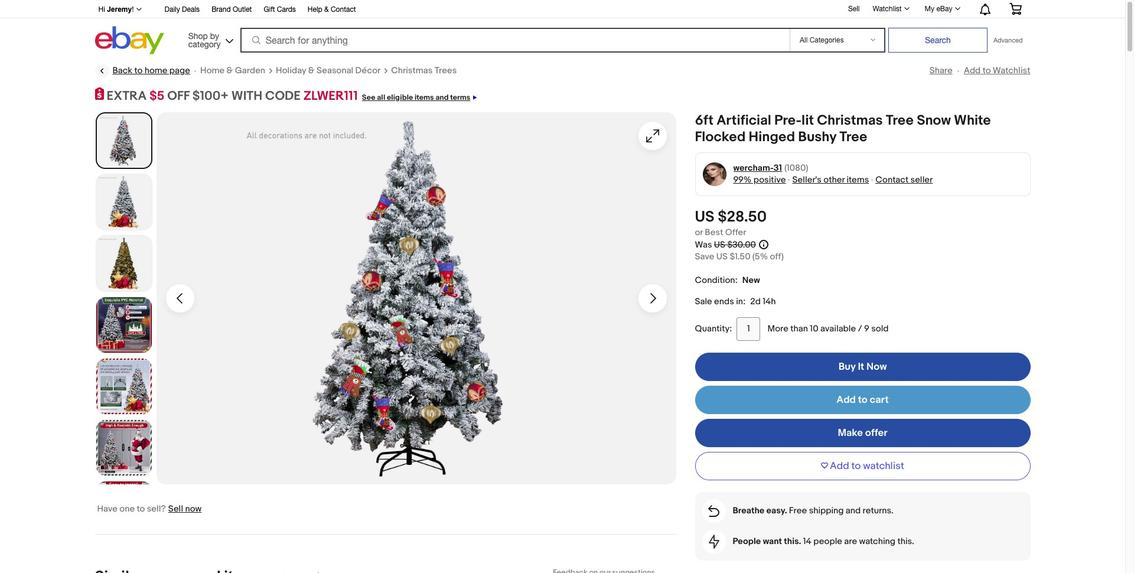 Task type: locate. For each thing, give the bounding box(es) containing it.
contact
[[331, 5, 356, 14], [876, 174, 909, 185]]

us down the or best offer at the right top of the page
[[714, 239, 726, 250]]

with details__icon image for people
[[709, 534, 719, 549]]

1 horizontal spatial &
[[308, 65, 315, 76]]

1 horizontal spatial sell
[[848, 5, 860, 13]]

watchlist link
[[866, 2, 915, 16]]

sell left the watchlist link
[[848, 5, 860, 13]]

brand outlet link
[[212, 4, 252, 17]]

contact seller
[[876, 174, 933, 185]]

0 vertical spatial watchlist
[[873, 5, 902, 13]]

by
[[210, 31, 219, 40]]

décor
[[355, 65, 381, 76]]

watchlist right sell "link"
[[873, 5, 902, 13]]

more
[[768, 323, 789, 334]]

cart
[[870, 394, 889, 406]]

condition:
[[695, 275, 738, 286]]

share button
[[930, 65, 953, 76]]

sell left now
[[168, 503, 183, 514]]

tree right bushy on the right
[[840, 129, 868, 145]]

2d
[[751, 296, 761, 307]]

add inside "add to watchlist" button
[[830, 460, 850, 472]]

2 vertical spatial us
[[717, 251, 728, 262]]

0 vertical spatial add
[[964, 65, 981, 76]]

category
[[188, 39, 221, 49]]

home
[[200, 65, 225, 76]]

zlwer111
[[304, 89, 358, 104]]

tree left snow
[[886, 112, 914, 129]]

help & contact
[[308, 5, 356, 14]]

$28.50
[[718, 208, 767, 226]]

with details__icon image
[[708, 505, 720, 517], [709, 534, 719, 549]]

back to home page link
[[95, 64, 190, 78]]

us up or
[[695, 208, 715, 226]]

1 horizontal spatial christmas
[[817, 112, 883, 129]]

us down was us $30.00
[[717, 251, 728, 262]]

ebay
[[937, 5, 953, 13]]

1 with details__icon image from the top
[[708, 505, 720, 517]]

condition: new
[[695, 275, 760, 286]]

1 vertical spatial contact
[[876, 174, 909, 185]]

see
[[362, 93, 376, 102]]

0 vertical spatial and
[[436, 93, 449, 102]]

contact right help
[[331, 5, 356, 14]]

deals
[[182, 5, 200, 14]]

to for watchlist
[[983, 65, 991, 76]]

with details__icon image left breathe
[[708, 505, 720, 517]]

to down advanced link
[[983, 65, 991, 76]]

2 with details__icon image from the top
[[709, 534, 719, 549]]

add for add to cart
[[837, 394, 856, 406]]

0 vertical spatial sell
[[848, 5, 860, 13]]

help
[[308, 5, 322, 14]]

picture 6 of 20 image
[[96, 420, 152, 475]]

daily deals link
[[165, 4, 200, 17]]

and left returns.
[[846, 505, 861, 516]]

none submit inside shop by category banner
[[889, 28, 988, 53]]

1 horizontal spatial items
[[847, 174, 869, 185]]

$100+
[[193, 89, 229, 104]]

us for save
[[717, 251, 728, 262]]

this.
[[784, 536, 801, 547], [898, 536, 915, 547]]

this. left 14
[[784, 536, 801, 547]]

seasonal
[[317, 65, 353, 76]]

seller
[[911, 174, 933, 185]]

to inside button
[[852, 460, 861, 472]]

picture 1 of 20 image
[[97, 113, 151, 168]]

available
[[821, 323, 856, 334]]

christmas right the lit on the top right of page
[[817, 112, 883, 129]]

make offer link
[[695, 419, 1031, 447]]

to for cart
[[858, 394, 868, 406]]

1 vertical spatial items
[[847, 174, 869, 185]]

& right home
[[227, 65, 233, 76]]

0 horizontal spatial watchlist
[[873, 5, 902, 13]]

people
[[733, 536, 761, 547]]

now
[[185, 503, 202, 514]]

1 vertical spatial us
[[714, 239, 726, 250]]

1 vertical spatial christmas
[[817, 112, 883, 129]]

code
[[265, 89, 301, 104]]

christmas up see all eligible items and terms link at the top left of page
[[391, 65, 433, 76]]

help & contact link
[[308, 4, 356, 17]]

contact inside the account navigation
[[331, 5, 356, 14]]

watchlist down the advanced
[[993, 65, 1031, 76]]

0 vertical spatial with details__icon image
[[708, 505, 720, 517]]

sold
[[872, 323, 889, 334]]

0 vertical spatial items
[[415, 93, 434, 102]]

1 horizontal spatial watchlist
[[993, 65, 1031, 76]]

eligible
[[387, 93, 413, 102]]

us
[[695, 208, 715, 226], [714, 239, 726, 250], [717, 251, 728, 262]]

picture 3 of 20 image
[[96, 236, 152, 291]]

lit
[[802, 112, 814, 129]]

items right eligible
[[415, 93, 434, 102]]

and for shipping
[[846, 505, 861, 516]]

0 horizontal spatial &
[[227, 65, 233, 76]]

2 horizontal spatial &
[[324, 5, 329, 14]]

and
[[436, 93, 449, 102], [846, 505, 861, 516]]

to left watchlist
[[852, 460, 861, 472]]

0 vertical spatial contact
[[331, 5, 356, 14]]

0 vertical spatial christmas
[[391, 65, 433, 76]]

picture 2 of 20 image
[[96, 174, 152, 230]]

us $28.50
[[695, 208, 767, 226]]

1 vertical spatial add
[[837, 394, 856, 406]]

cards
[[277, 5, 296, 14]]

0 vertical spatial us
[[695, 208, 715, 226]]

snow
[[917, 112, 951, 129]]

sell?
[[147, 503, 166, 514]]

$1.50
[[730, 251, 751, 262]]

this. right watching
[[898, 536, 915, 547]]

returns.
[[863, 505, 894, 516]]

1 vertical spatial and
[[846, 505, 861, 516]]

to left 'cart'
[[858, 394, 868, 406]]

&
[[324, 5, 329, 14], [227, 65, 233, 76], [308, 65, 315, 76]]

add left 'cart'
[[837, 394, 856, 406]]

offer
[[866, 427, 888, 439]]

0 horizontal spatial christmas
[[391, 65, 433, 76]]

add to cart
[[837, 394, 889, 406]]

save
[[695, 251, 715, 262]]

to right 'back'
[[134, 65, 143, 76]]

add to watchlist
[[830, 460, 905, 472]]

gift cards
[[264, 5, 296, 14]]

sell now link
[[168, 503, 202, 514]]

contact left 'seller'
[[876, 174, 909, 185]]

1 horizontal spatial this.
[[898, 536, 915, 547]]

& inside the account navigation
[[324, 5, 329, 14]]

picture 5 of 20 image
[[96, 358, 152, 414]]

and left terms
[[436, 93, 449, 102]]

0 horizontal spatial contact
[[331, 5, 356, 14]]

contact seller link
[[876, 174, 933, 185]]

1 horizontal spatial and
[[846, 505, 861, 516]]

buy it now
[[839, 361, 887, 373]]

add inside add to cart link
[[837, 394, 856, 406]]

None submit
[[889, 28, 988, 53]]

save us $1.50 (5% off)
[[695, 251, 784, 262]]

add down make on the bottom right of page
[[830, 460, 850, 472]]

None text field
[[281, 571, 312, 573]]

1 vertical spatial watchlist
[[993, 65, 1031, 76]]

with details__icon image left people
[[709, 534, 719, 549]]

1 vertical spatial with details__icon image
[[709, 534, 719, 549]]

0 horizontal spatial this.
[[784, 536, 801, 547]]

off)
[[770, 251, 784, 262]]

add to watchlist
[[964, 65, 1031, 76]]

2 vertical spatial add
[[830, 460, 850, 472]]

share
[[930, 65, 953, 76]]

shop by category banner
[[92, 0, 1031, 57]]

items right other
[[847, 174, 869, 185]]

& right help
[[324, 5, 329, 14]]

add to cart link
[[695, 386, 1031, 414]]

was us $30.00
[[695, 239, 756, 250]]

add right share button
[[964, 65, 981, 76]]

0 horizontal spatial and
[[436, 93, 449, 102]]

0 horizontal spatial items
[[415, 93, 434, 102]]

14
[[803, 536, 812, 547]]

& right holiday
[[308, 65, 315, 76]]

extra $5 off $100+ with code zlwer111
[[107, 89, 358, 104]]

add for add to watchlist
[[830, 460, 850, 472]]

account navigation
[[92, 0, 1031, 18]]

1 vertical spatial sell
[[168, 503, 183, 514]]

sell
[[848, 5, 860, 13], [168, 503, 183, 514]]

quantity:
[[695, 323, 732, 334]]

terms
[[450, 93, 471, 102]]



Task type: describe. For each thing, give the bounding box(es) containing it.
shipping
[[809, 505, 844, 516]]

& for contact
[[324, 5, 329, 14]]

add to watchlist link
[[964, 65, 1031, 76]]

Search for anything text field
[[242, 29, 788, 51]]

easy.
[[767, 505, 787, 516]]

garden
[[235, 65, 265, 76]]

make
[[838, 427, 863, 439]]

!
[[132, 5, 134, 14]]

flocked
[[695, 129, 746, 145]]

free
[[789, 505, 807, 516]]

1 this. from the left
[[784, 536, 801, 547]]

advanced link
[[988, 28, 1029, 52]]

or
[[695, 227, 703, 238]]

now
[[867, 361, 887, 373]]

seller's other items link
[[793, 174, 869, 185]]

outlet
[[233, 5, 252, 14]]

$30.00
[[728, 239, 756, 250]]

hi
[[98, 5, 105, 14]]

have
[[97, 503, 118, 514]]

10
[[810, 323, 819, 334]]

new
[[743, 275, 760, 286]]

breathe easy. free shipping and returns.
[[733, 505, 894, 516]]

watchlist inside the account navigation
[[873, 5, 902, 13]]

wercham 31 image
[[703, 162, 727, 186]]

0 horizontal spatial tree
[[840, 129, 868, 145]]

to for watchlist
[[852, 460, 861, 472]]

bushy
[[798, 129, 837, 145]]

0 horizontal spatial sell
[[168, 503, 183, 514]]

off
[[167, 89, 190, 104]]

& for garden
[[227, 65, 233, 76]]

more than 10 available / 9 sold
[[768, 323, 889, 334]]

in:
[[736, 296, 746, 307]]

pre-
[[775, 112, 802, 129]]

home
[[145, 65, 167, 76]]

trees
[[435, 65, 457, 76]]

to for home
[[134, 65, 143, 76]]

sale ends in: 2d 14h
[[695, 296, 776, 307]]

shop by category button
[[183, 26, 236, 52]]

add for add to watchlist
[[964, 65, 981, 76]]

one
[[120, 503, 135, 514]]

extra
[[107, 89, 147, 104]]

wercham-31 (1080)
[[734, 162, 809, 173]]

gift cards link
[[264, 4, 296, 17]]

or best offer
[[695, 227, 747, 238]]

$5
[[150, 89, 165, 104]]

christmas trees
[[391, 65, 457, 76]]

hinged
[[749, 129, 795, 145]]

seller's
[[793, 174, 822, 185]]

people want this. 14 people are watching this.
[[733, 536, 915, 547]]

& for seasonal
[[308, 65, 315, 76]]

us for was
[[714, 239, 726, 250]]

brand outlet
[[212, 5, 252, 14]]

2 this. from the left
[[898, 536, 915, 547]]

christmas inside the 6ft artificial pre-lit christmas tree snow white flocked hinged bushy tree
[[817, 112, 883, 129]]

positive
[[754, 174, 786, 185]]

gift
[[264, 5, 275, 14]]

99% positive link
[[734, 174, 786, 185]]

to right one
[[137, 503, 145, 514]]

make offer
[[838, 427, 888, 439]]

daily deals
[[165, 5, 200, 14]]

jeremy
[[107, 5, 132, 14]]

14h
[[763, 296, 776, 307]]

my
[[925, 5, 935, 13]]

my ebay
[[925, 5, 953, 13]]

1 horizontal spatial contact
[[876, 174, 909, 185]]

people
[[814, 536, 843, 547]]

white
[[954, 112, 991, 129]]

daily
[[165, 5, 180, 14]]

back
[[113, 65, 132, 76]]

wercham-
[[734, 162, 774, 173]]

Quantity: text field
[[737, 317, 761, 341]]

see all eligible items and terms
[[362, 93, 471, 102]]

add to watchlist button
[[695, 452, 1031, 480]]

watching
[[859, 536, 896, 547]]

and for items
[[436, 93, 449, 102]]

seller's other items
[[793, 174, 869, 185]]

your shopping cart image
[[1009, 3, 1022, 15]]

99% positive
[[734, 174, 786, 185]]

holiday
[[276, 65, 306, 76]]

6ft artificial pre-lit christmas tree snow white flocked hinged bushy tree
[[695, 112, 991, 145]]

1 horizontal spatial tree
[[886, 112, 914, 129]]

page
[[169, 65, 190, 76]]

advanced
[[994, 37, 1023, 44]]

brand
[[212, 5, 231, 14]]

sell inside the account navigation
[[848, 5, 860, 13]]

than
[[791, 323, 808, 334]]

back to home page
[[113, 65, 190, 76]]

sale
[[695, 296, 712, 307]]

/
[[858, 323, 862, 334]]

offer
[[725, 227, 747, 238]]

my ebay link
[[919, 2, 966, 16]]

home & garden
[[200, 65, 265, 76]]

it
[[858, 361, 865, 373]]

shop by category
[[188, 31, 221, 49]]

christmas trees link
[[391, 65, 457, 77]]

breathe
[[733, 505, 765, 516]]

6ft
[[695, 112, 714, 129]]

6ft artificial pre-lit christmas tree snow white flocked hinged bushy tree - picture 1 of 20 image
[[156, 112, 676, 484]]

picture 4 of 20 image
[[96, 297, 152, 353]]

with details__icon image for breathe
[[708, 505, 720, 517]]



Task type: vqa. For each thing, say whether or not it's contained in the screenshot.
Type
no



